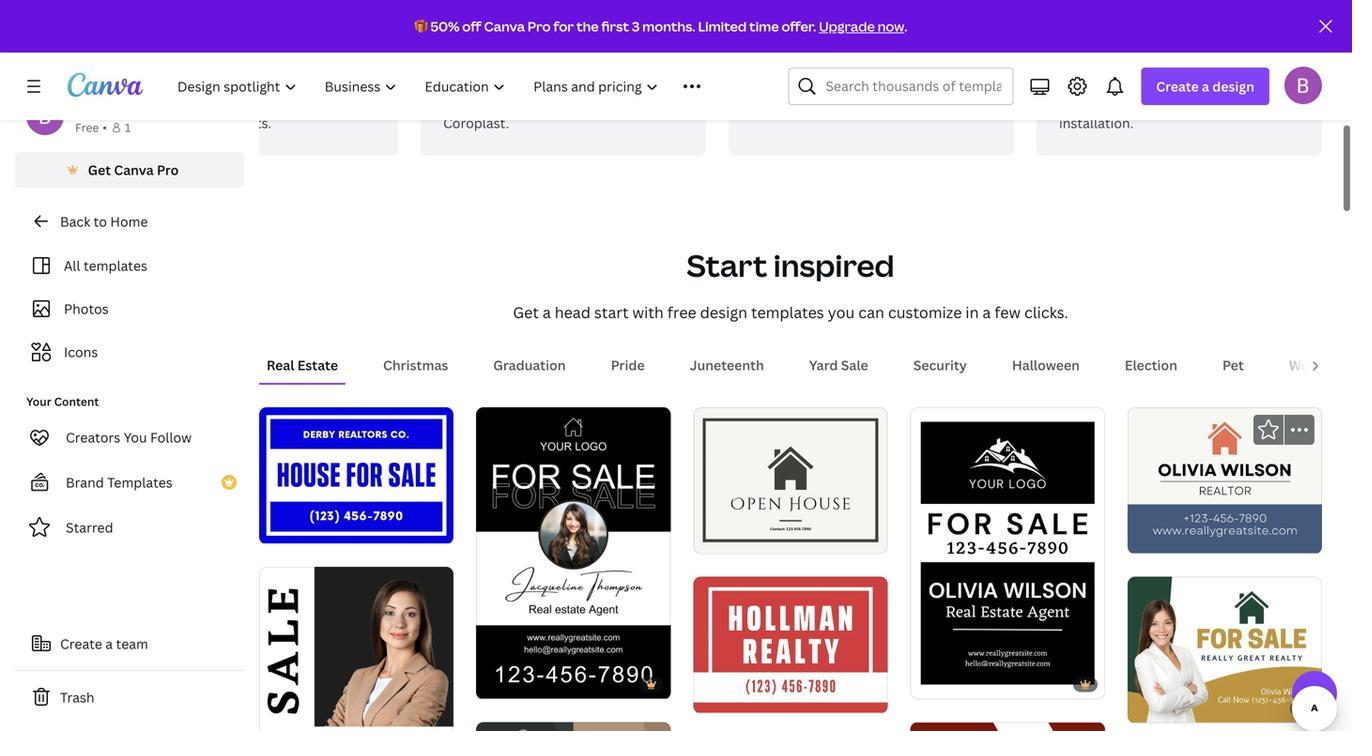 Task type: vqa. For each thing, say whether or not it's contained in the screenshot.
1st GROUP from left
no



Task type: locate. For each thing, give the bounding box(es) containing it.
0 horizontal spatial create
[[60, 635, 102, 653]]

resistant
[[1218, 73, 1274, 91]]

a
[[1116, 73, 1124, 91], [1202, 77, 1209, 95], [543, 302, 551, 323], [983, 302, 991, 323], [105, 635, 113, 653]]

black and white illustrated buildings real estate yard sign image
[[259, 567, 454, 731]]

for up events.
[[236, 93, 255, 111]]

templates
[[107, 474, 173, 492]]

pro up material
[[528, 17, 551, 35]]

1 horizontal spatial and
[[1155, 73, 1179, 91]]

now
[[878, 17, 904, 35]]

trash
[[60, 689, 94, 707]]

free right includes
[[1127, 73, 1152, 91]]

for left the simple,
[[1151, 93, 1169, 111]]

a inside button
[[105, 635, 113, 653]]

a inside free metal stand includes a free and wind-resistant metal h stand for simple, fast installation.
[[1116, 73, 1124, 91]]

pet button
[[1215, 347, 1252, 383]]

available
[[751, 73, 809, 91]]

0 vertical spatial to
[[209, 114, 222, 132]]

top level navigation element
[[165, 68, 743, 105], [165, 68, 743, 105]]

head
[[555, 302, 591, 323]]

a left team
[[105, 635, 113, 653]]

0 horizontal spatial canva
[[114, 161, 154, 179]]

1 vertical spatial free
[[667, 302, 696, 323]]

get left head
[[513, 302, 539, 323]]

create inside button
[[60, 635, 102, 653]]

a left head
[[543, 302, 551, 323]]

limited
[[698, 17, 747, 35]]

for left the
[[553, 17, 574, 35]]

0 horizontal spatial and
[[655, 73, 679, 91]]

security
[[913, 356, 967, 374]]

can right "you"
[[858, 302, 884, 323]]

1 horizontal spatial get
[[513, 302, 539, 323]]

1 horizontal spatial create
[[1156, 77, 1199, 95]]

1 vertical spatial can
[[858, 302, 884, 323]]

1 vertical spatial pro
[[157, 161, 179, 179]]

events.
[[226, 114, 271, 132]]

pro down "advertising"
[[157, 161, 179, 179]]

the
[[135, 41, 166, 64]]

canva
[[484, 17, 525, 35], [114, 161, 154, 179]]

1 vertical spatial create
[[60, 635, 102, 653]]

create a design
[[1156, 77, 1255, 95]]

50%
[[430, 17, 460, 35]]

create inside dropdown button
[[1156, 77, 1199, 95]]

0 vertical spatial free
[[1059, 41, 1095, 64]]

metal down includes
[[1059, 93, 1095, 111]]

sided
[[856, 73, 891, 91]]

0 vertical spatial get
[[88, 161, 111, 179]]

free left •
[[75, 120, 99, 135]]

to left events.
[[209, 114, 222, 132]]

election
[[1125, 356, 1177, 374]]

in inside quality printing available in one-sided printing, so your design can really shine.
[[812, 73, 824, 91]]

templates right all
[[84, 257, 147, 275]]

1 horizontal spatial templates
[[751, 302, 824, 323]]

and
[[655, 73, 679, 91], [1155, 73, 1179, 91]]

0 vertical spatial templates
[[84, 257, 147, 275]]

0 horizontal spatial free
[[75, 120, 99, 135]]

get canva pro button
[[15, 152, 244, 188]]

stand down free metal stand image
[[1151, 41, 1198, 64]]

off
[[462, 17, 481, 35]]

18
[[321, 73, 336, 91]]

0 horizontal spatial metal
[[1059, 93, 1095, 111]]

really
[[854, 93, 889, 111]]

for
[[553, 17, 574, 35], [236, 93, 255, 111], [1151, 93, 1169, 111]]

you
[[124, 429, 147, 446]]

1 horizontal spatial to
[[209, 114, 222, 132]]

1 horizontal spatial metal
[[1099, 41, 1147, 64]]

pro inside button
[[157, 161, 179, 179]]

starred
[[66, 519, 113, 537]]

create for create a design
[[1156, 77, 1199, 95]]

security button
[[906, 347, 975, 383]]

0 horizontal spatial pro
[[157, 161, 179, 179]]

can
[[828, 93, 851, 111], [858, 302, 884, 323]]

christmas
[[383, 356, 448, 374]]

printing,
[[894, 73, 947, 91]]

1
[[125, 120, 131, 135]]

can down one-
[[828, 93, 851, 111]]

canva down 1
[[114, 161, 154, 179]]

fast
[[1221, 93, 1245, 111]]

black minimalist real estate yard sign image
[[910, 407, 1105, 699]]

juneteenth
[[690, 356, 764, 374]]

free inside free metal stand includes a free and wind-resistant metal h stand for simple, fast installation.
[[1127, 73, 1152, 91]]

free
[[1127, 73, 1152, 91], [667, 302, 696, 323]]

1 vertical spatial get
[[513, 302, 539, 323]]

mm
[[534, 73, 558, 91]]

free •
[[75, 120, 107, 135]]

in left one-
[[812, 73, 824, 91]]

yard sale
[[809, 356, 868, 374]]

team
[[116, 635, 148, 653]]

advertising
[[135, 114, 206, 132]]

1 vertical spatial free
[[75, 120, 99, 135]]

material
[[513, 41, 582, 64]]

yard sale button
[[802, 347, 876, 383]]

0 horizontal spatial in
[[812, 73, 824, 91]]

.
[[904, 17, 907, 35]]

home
[[110, 213, 148, 231]]

None search field
[[788, 68, 1014, 105]]

stand
[[1151, 41, 1198, 64], [1112, 93, 1148, 111]]

christmas button
[[376, 347, 456, 383]]

durable material image
[[421, 0, 706, 34]]

recyclable
[[443, 93, 509, 111]]

free for metal
[[1059, 41, 1095, 64]]

templates down start inspired
[[751, 302, 824, 323]]

photos link
[[26, 291, 233, 327]]

2 horizontal spatial for
[[1151, 93, 1169, 111]]

your
[[751, 93, 780, 111]]

and inside durable material made out of 4 mm thick, durable, and recyclable corrugated plastic or coroplast.
[[655, 73, 679, 91]]

1 horizontal spatial free
[[1127, 73, 1152, 91]]

0 horizontal spatial free
[[667, 302, 696, 323]]

stand right h
[[1112, 93, 1148, 111]]

0 horizontal spatial get
[[88, 161, 111, 179]]

design
[[1213, 77, 1255, 95], [783, 93, 825, 111], [700, 302, 748, 323]]

offer.
[[782, 17, 816, 35]]

creators
[[66, 429, 120, 446]]

a left fast
[[1202, 77, 1209, 95]]

to
[[209, 114, 222, 132], [94, 213, 107, 231]]

create a team
[[60, 635, 148, 653]]

welcome button
[[1282, 347, 1352, 383]]

and left wind-
[[1155, 73, 1179, 91]]

0 vertical spatial stand
[[1151, 41, 1198, 64]]

0 vertical spatial canva
[[484, 17, 525, 35]]

brand templates link
[[15, 464, 244, 501]]

free for head
[[667, 302, 696, 323]]

2 horizontal spatial design
[[1213, 77, 1255, 95]]

perfect
[[170, 41, 231, 64]]

can inside quality printing available in one-sided printing, so your design can really shine.
[[828, 93, 851, 111]]

few
[[995, 302, 1021, 323]]

a for create a team
[[105, 635, 113, 653]]

black and white minimalist real estate yard sign image
[[476, 407, 671, 699]]

1 vertical spatial canva
[[114, 161, 154, 179]]

1 vertical spatial metal
[[1059, 93, 1095, 111]]

measures
[[229, 73, 290, 91]]

canva right off
[[484, 17, 525, 35]]

a for get a head start with free design templates you can customize in a few clicks.
[[543, 302, 551, 323]]

0 horizontal spatial can
[[828, 93, 851, 111]]

create for create a team
[[60, 635, 102, 653]]

and inside free metal stand includes a free and wind-resistant metal h stand for simple, fast installation.
[[1155, 73, 1179, 91]]

0 vertical spatial free
[[1127, 73, 1152, 91]]

free right 'with'
[[667, 302, 696, 323]]

canva inside the get canva pro button
[[114, 161, 154, 179]]

templates
[[84, 257, 147, 275], [751, 302, 824, 323]]

create
[[1156, 77, 1199, 95], [60, 635, 102, 653]]

0 horizontal spatial for
[[236, 93, 255, 111]]

metal up includes
[[1099, 41, 1147, 64]]

white and red minimalist house for sale yard sign image
[[910, 723, 1105, 731]]

1 vertical spatial stand
[[1112, 93, 1148, 111]]

1 vertical spatial in
[[966, 302, 979, 323]]

juneteenth button
[[682, 347, 772, 383]]

a inside dropdown button
[[1202, 77, 1209, 95]]

durable,
[[599, 73, 652, 91]]

1 horizontal spatial stand
[[1151, 41, 1198, 64]]

each
[[135, 73, 166, 91]]

0 horizontal spatial templates
[[84, 257, 147, 275]]

plastic
[[586, 93, 628, 111]]

0 horizontal spatial to
[[94, 213, 107, 231]]

free
[[1059, 41, 1095, 64], [75, 120, 99, 135]]

free inside free metal stand includes a free and wind-resistant metal h stand for simple, fast installation.
[[1059, 41, 1095, 64]]

get inside button
[[88, 161, 111, 179]]

black brown minimalist for sale real estate yard sign image
[[476, 723, 671, 731]]

sale
[[841, 356, 868, 374]]

•
[[103, 120, 107, 135]]

1 horizontal spatial free
[[1059, 41, 1095, 64]]

2 and from the left
[[1155, 73, 1179, 91]]

back
[[60, 213, 90, 231]]

free up includes
[[1059, 41, 1095, 64]]

get down •
[[88, 161, 111, 179]]

0 vertical spatial create
[[1156, 77, 1199, 95]]

to right back
[[94, 213, 107, 231]]

a right includes
[[1116, 73, 1124, 91]]

0 vertical spatial pro
[[528, 17, 551, 35]]

and right the durable,
[[655, 73, 679, 91]]

free metal stand includes a free and wind-resistant metal h stand for simple, fast installation.
[[1059, 41, 1274, 132]]

0 vertical spatial can
[[828, 93, 851, 111]]

1 horizontal spatial design
[[783, 93, 825, 111]]

0 vertical spatial in
[[812, 73, 824, 91]]

1 and from the left
[[655, 73, 679, 91]]

in left few
[[966, 302, 979, 323]]



Task type: describe. For each thing, give the bounding box(es) containing it.
content
[[54, 394, 99, 409]]

🎁 50% off canva pro for the first 3 months. limited time offer. upgrade now .
[[415, 17, 907, 35]]

1 horizontal spatial in
[[966, 302, 979, 323]]

24
[[294, 73, 308, 91]]

get canva pro
[[88, 161, 179, 179]]

back to home link
[[15, 203, 244, 240]]

from
[[317, 93, 347, 111]]

for inside "the perfect size each yard sign measures 24 × 18 inches—perfect for anything from advertising to events."
[[236, 93, 255, 111]]

printing
[[815, 41, 881, 64]]

1 horizontal spatial for
[[553, 17, 574, 35]]

1 horizontal spatial canva
[[484, 17, 525, 35]]

pride button
[[603, 347, 652, 383]]

yard
[[809, 356, 838, 374]]

your
[[26, 394, 51, 409]]

green & gold modern realtor house for sale yard sign image
[[1128, 577, 1322, 723]]

sign
[[201, 73, 226, 91]]

pet
[[1223, 356, 1244, 374]]

free for stand
[[1127, 73, 1152, 91]]

back to home
[[60, 213, 148, 231]]

coroplast.
[[443, 114, 509, 132]]

start inspired
[[687, 245, 895, 286]]

creators you follow
[[66, 429, 192, 446]]

you
[[828, 302, 855, 323]]

quality printing available in one-sided printing, so your design can really shine.
[[751, 41, 965, 111]]

halloween button
[[1005, 347, 1087, 383]]

the perfect size each yard sign measures 24 × 18 inches—perfect for anything from advertising to events.
[[135, 41, 347, 132]]

get for get canva pro
[[88, 161, 111, 179]]

1 vertical spatial to
[[94, 213, 107, 231]]

time
[[749, 17, 779, 35]]

halloween
[[1012, 356, 1080, 374]]

Search search field
[[826, 69, 1001, 104]]

upgrade
[[819, 17, 875, 35]]

get a head start with free design templates you can customize in a few clicks.
[[513, 302, 1068, 323]]

for inside free metal stand includes a free and wind-resistant metal h stand for simple, fast installation.
[[1151, 93, 1169, 111]]

create a team button
[[15, 625, 244, 663]]

design inside dropdown button
[[1213, 77, 1255, 95]]

your content
[[26, 394, 99, 409]]

1 horizontal spatial can
[[858, 302, 884, 323]]

brand templates
[[66, 474, 173, 492]]

with
[[632, 302, 664, 323]]

red and white real estate yard sign image
[[693, 576, 888, 714]]

installation.
[[1059, 114, 1134, 132]]

first
[[601, 17, 629, 35]]

free metal stand image
[[1037, 0, 1322, 34]]

0 horizontal spatial stand
[[1112, 93, 1148, 111]]

start
[[594, 302, 629, 323]]

graduation
[[493, 356, 566, 374]]

photos
[[64, 300, 109, 318]]

blue and white professional real estate yard sign image
[[1128, 408, 1322, 553]]

so
[[950, 73, 965, 91]]

a left few
[[983, 302, 991, 323]]

trash link
[[15, 679, 244, 716]]

thick,
[[561, 73, 596, 91]]

estate
[[297, 356, 338, 374]]

icons link
[[26, 334, 233, 370]]

h
[[1099, 93, 1109, 111]]

🎁
[[415, 17, 428, 35]]

1 horizontal spatial pro
[[528, 17, 551, 35]]

real estate button
[[259, 347, 346, 383]]

get for get a head start with free design templates you can customize in a few clicks.
[[513, 302, 539, 323]]

free for •
[[75, 120, 99, 135]]

durable
[[443, 41, 509, 64]]

blue and white house for sale yard sign image
[[259, 407, 454, 544]]

welcome
[[1289, 356, 1348, 374]]

follow
[[150, 429, 192, 446]]

to inside "the perfect size each yard sign measures 24 × 18 inches—perfect for anything from advertising to events."
[[209, 114, 222, 132]]

one-
[[827, 73, 856, 91]]

quality printing image
[[729, 0, 1014, 34]]

upgrade now button
[[819, 17, 904, 35]]

3
[[632, 17, 640, 35]]

simple,
[[1173, 93, 1218, 111]]

inspired
[[773, 245, 895, 286]]

all templates link
[[26, 248, 233, 284]]

yard
[[169, 73, 198, 91]]

real estate
[[267, 356, 338, 374]]

design inside quality printing available in one-sided printing, so your design can really shine.
[[783, 93, 825, 111]]

0 vertical spatial metal
[[1099, 41, 1147, 64]]

creators you follow link
[[15, 419, 244, 456]]

a for create a design
[[1202, 77, 1209, 95]]

size
[[235, 41, 266, 64]]

shine.
[[893, 93, 930, 111]]

anything
[[258, 93, 314, 111]]

the
[[577, 17, 599, 35]]

election button
[[1117, 347, 1185, 383]]

months.
[[642, 17, 695, 35]]

clicks.
[[1024, 302, 1068, 323]]

1 vertical spatial templates
[[751, 302, 824, 323]]

bob builder image
[[1285, 66, 1322, 104]]

wind-
[[1183, 73, 1218, 91]]

quality
[[751, 41, 811, 64]]

made
[[443, 73, 478, 91]]

pride
[[611, 356, 645, 374]]

simple open house yard sign image
[[693, 408, 888, 553]]

0 horizontal spatial design
[[700, 302, 748, 323]]

out
[[482, 73, 503, 91]]

all
[[64, 257, 80, 275]]

or
[[631, 93, 645, 111]]



